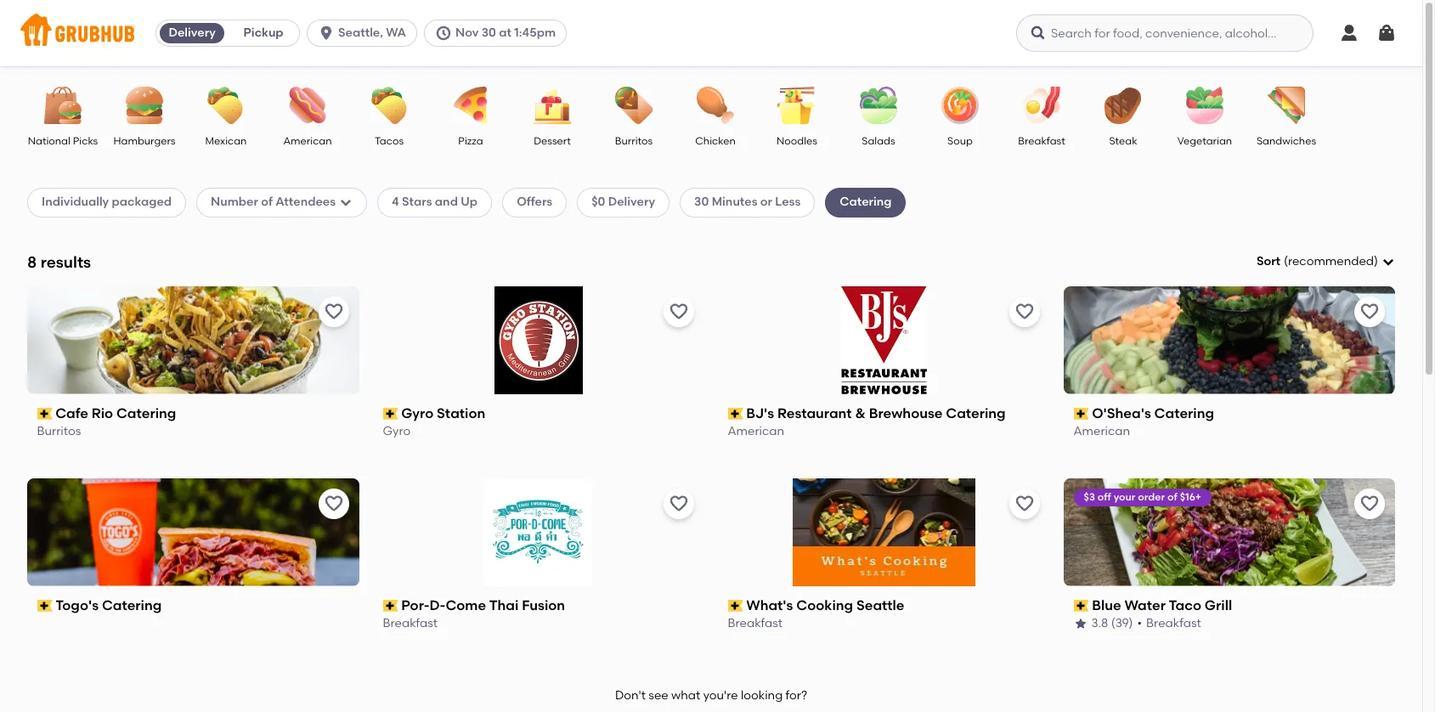 Task type: vqa. For each thing, say whether or not it's contained in the screenshot.
family packs
no



Task type: locate. For each thing, give the bounding box(es) containing it.
american down bj's
[[728, 424, 785, 439]]

results
[[41, 252, 91, 272]]

blue water taco grill
[[1092, 597, 1232, 613]]

0 horizontal spatial delivery
[[169, 25, 216, 40]]

don't
[[615, 688, 646, 703]]

subscription pass image inside cafe rio catering link
[[37, 408, 52, 420]]

breakfast down the breakfast 'image'
[[1018, 135, 1065, 147]]

what's cooking seattle logo image
[[792, 478, 975, 586]]

mexican image
[[196, 87, 256, 124]]

seattle,
[[338, 25, 383, 40]]

subscription pass image inside blue water taco grill link
[[1074, 600, 1089, 612]]

1 horizontal spatial american
[[728, 424, 785, 439]]

dessert
[[534, 135, 571, 147]]

blue water taco grill link
[[1074, 596, 1385, 615]]

None field
[[1257, 253, 1395, 270]]

subscription pass image inside gyro station link
[[383, 408, 398, 420]]

offers
[[517, 195, 552, 209]]

subscription pass image up star icon
[[1074, 600, 1089, 612]]

delivery
[[169, 25, 216, 40], [608, 195, 655, 209]]

catering right brewhouse
[[946, 405, 1006, 421]]

burritos down burritos image
[[615, 135, 653, 147]]

save this restaurant image
[[1014, 301, 1034, 322], [323, 493, 344, 514], [669, 493, 689, 514], [1014, 493, 1034, 514]]

salads image
[[849, 87, 908, 124]]

burritos down the cafe
[[37, 424, 81, 439]]

you're
[[703, 688, 738, 703]]

soup
[[947, 135, 973, 147]]

restaurant
[[778, 405, 852, 421]]

tacos
[[375, 135, 404, 147]]

vegetarian image
[[1175, 87, 1235, 124]]

delivery left pickup
[[169, 25, 216, 40]]

pickup button
[[228, 20, 299, 47]]

or
[[760, 195, 772, 209]]

hamburgers image
[[115, 87, 174, 124]]

packaged
[[112, 195, 172, 209]]

svg image
[[1339, 23, 1360, 43], [1376, 23, 1397, 43], [318, 25, 335, 42], [435, 25, 452, 42], [339, 196, 353, 209], [1382, 255, 1395, 269]]

of right number
[[261, 195, 273, 209]]

subscription pass image left por-
[[383, 600, 398, 612]]

american down american image
[[283, 135, 332, 147]]

subscription pass image left the cafe
[[37, 408, 52, 420]]

catering right rio at the bottom left of the page
[[117, 405, 177, 421]]

0 horizontal spatial burritos
[[37, 424, 81, 439]]

0 vertical spatial delivery
[[169, 25, 216, 40]]

what's
[[747, 597, 794, 613]]

30 left at
[[481, 25, 496, 40]]

national picks
[[28, 135, 98, 147]]

save this restaurant button for what's cooking seattle
[[1009, 488, 1040, 519]]

save this restaurant image for o'shea's catering
[[1360, 301, 1380, 322]]

1 vertical spatial gyro
[[383, 424, 411, 439]]

american down "o'shea's"
[[1074, 424, 1130, 439]]

what's cooking seattle
[[747, 597, 905, 613]]

subscription pass image inside togo's catering link
[[37, 600, 52, 612]]

0 vertical spatial gyro
[[401, 405, 434, 421]]

1 vertical spatial delivery
[[608, 195, 655, 209]]

delivery button
[[156, 20, 228, 47]]

Search for food, convenience, alcohol... search field
[[1016, 14, 1314, 52]]

gyro for gyro station
[[401, 405, 434, 421]]

1 horizontal spatial 30
[[694, 195, 709, 209]]

burritos
[[615, 135, 653, 147], [37, 424, 81, 439]]

30 inside button
[[481, 25, 496, 40]]

gyro left station
[[401, 405, 434, 421]]

nov 30 at 1:45pm button
[[424, 20, 574, 47]]

$16+
[[1180, 491, 1201, 503]]

number
[[211, 195, 258, 209]]

come
[[446, 597, 486, 613]]

subscription pass image left togo's
[[37, 600, 52, 612]]

pizza image
[[441, 87, 500, 124]]

0 horizontal spatial 30
[[481, 25, 496, 40]]

subscription pass image
[[37, 408, 52, 420], [1074, 408, 1089, 420], [37, 600, 52, 612], [383, 600, 398, 612], [1074, 600, 1089, 612]]

none field containing sort
[[1257, 253, 1395, 270]]

subscription pass image inside what's cooking seattle link
[[728, 600, 743, 612]]

individually packaged
[[42, 195, 172, 209]]

subscription pass image for gyro station
[[383, 408, 398, 420]]

of left $16+
[[1167, 491, 1177, 503]]

$0
[[592, 195, 605, 209]]

$0 delivery
[[592, 195, 655, 209]]

• breakfast
[[1137, 616, 1201, 631]]

subscription pass image
[[383, 408, 398, 420], [728, 408, 743, 420], [728, 600, 743, 612]]

save this restaurant image
[[323, 301, 344, 322], [669, 301, 689, 322], [1360, 301, 1380, 322], [1360, 493, 1380, 514]]

save this restaurant button for gyro station
[[664, 296, 694, 327]]

bj's restaurant & brewhouse catering logo image
[[841, 286, 927, 394]]

what's cooking seattle link
[[728, 596, 1040, 615]]

cooking
[[797, 597, 854, 613]]

breakfast
[[1018, 135, 1065, 147], [383, 616, 438, 631], [728, 616, 783, 631], [1146, 616, 1201, 631]]

1 vertical spatial 30
[[694, 195, 709, 209]]

water
[[1124, 597, 1166, 613]]

and
[[435, 195, 458, 209]]

american for o'shea's catering
[[1074, 424, 1130, 439]]

star icon image
[[1074, 617, 1087, 631]]

1 horizontal spatial burritos
[[615, 135, 653, 147]]

3.8
[[1091, 616, 1108, 631]]

number of attendees
[[211, 195, 336, 209]]

o'shea's catering logo image
[[1063, 286, 1395, 394]]

subscription pass image left 'what's'
[[728, 600, 743, 612]]

2 horizontal spatial american
[[1074, 424, 1130, 439]]

delivery right $0 at the top of the page
[[608, 195, 655, 209]]

gyro down gyro station
[[383, 424, 411, 439]]

national
[[28, 135, 70, 147]]

1 vertical spatial burritos
[[37, 424, 81, 439]]

subscription pass image inside bj's restaurant & brewhouse catering link
[[728, 408, 743, 420]]

1 vertical spatial of
[[1167, 491, 1177, 503]]

order
[[1138, 491, 1165, 503]]

svg image inside the seattle, wa button
[[318, 25, 335, 42]]

subscription pass image for togo's catering
[[37, 600, 52, 612]]

subscription pass image left "o'shea's"
[[1074, 408, 1089, 420]]

chicken image
[[686, 87, 745, 124]]

0 vertical spatial of
[[261, 195, 273, 209]]

por-d-come thai fusion logo image
[[485, 478, 592, 586]]

save this restaurant image for por-d-come thai fusion
[[669, 493, 689, 514]]

save this restaurant button for cafe rio catering
[[318, 296, 349, 327]]

0 horizontal spatial of
[[261, 195, 273, 209]]

american image
[[278, 87, 337, 124]]

main navigation navigation
[[0, 0, 1422, 66]]

gyro station link
[[383, 404, 694, 423]]

subscription pass image inside o'shea's catering link
[[1074, 408, 1089, 420]]

subscription pass image left bj's
[[728, 408, 743, 420]]

subscription pass image for blue water taco grill
[[1074, 600, 1089, 612]]

1 horizontal spatial of
[[1167, 491, 1177, 503]]

american for bj's restaurant & brewhouse catering
[[728, 424, 785, 439]]

seattle, wa button
[[307, 20, 424, 47]]

vegetarian
[[1178, 135, 1232, 147]]

0 vertical spatial 30
[[481, 25, 496, 40]]

1 horizontal spatial delivery
[[608, 195, 655, 209]]

catering down salads
[[840, 195, 892, 209]]

$3
[[1084, 491, 1095, 503]]

subscription pass image inside por-d-come thai fusion link
[[383, 600, 398, 612]]

30 left minutes
[[694, 195, 709, 209]]

por-
[[401, 597, 430, 613]]

catering
[[840, 195, 892, 209], [117, 405, 177, 421], [946, 405, 1006, 421], [1154, 405, 1214, 421], [102, 597, 162, 613]]

subscription pass image for o'shea's catering
[[1074, 408, 1089, 420]]

8 results
[[27, 252, 91, 272]]

wa
[[386, 25, 406, 40]]

mexican
[[205, 135, 247, 147]]

togo's catering logo image
[[27, 478, 359, 586]]

save this restaurant image for gyro station
[[669, 301, 689, 322]]

$3 off your order of $16+
[[1084, 491, 1201, 503]]

soup image
[[930, 87, 990, 124]]

bj's restaurant & brewhouse catering link
[[728, 404, 1040, 423]]

o'shea's
[[1092, 405, 1151, 421]]

subscription pass image left gyro station
[[383, 408, 398, 420]]

off
[[1098, 491, 1111, 503]]

hamburgers
[[113, 135, 175, 147]]

of
[[261, 195, 273, 209], [1167, 491, 1177, 503]]

individually
[[42, 195, 109, 209]]

american
[[283, 135, 332, 147], [728, 424, 785, 439], [1074, 424, 1130, 439]]



Task type: describe. For each thing, give the bounding box(es) containing it.
less
[[775, 195, 801, 209]]

what
[[671, 688, 700, 703]]

•
[[1137, 616, 1142, 631]]

your
[[1114, 491, 1136, 503]]

sort ( recommended )
[[1257, 254, 1378, 269]]

steak image
[[1094, 87, 1153, 124]]

svg image
[[1030, 25, 1047, 42]]

cafe rio catering
[[56, 405, 177, 421]]

o'shea's catering
[[1092, 405, 1214, 421]]

por-d-come thai fusion
[[401, 597, 565, 613]]

o'shea's catering link
[[1074, 404, 1385, 423]]

breakfast down por-
[[383, 616, 438, 631]]

see
[[649, 688, 668, 703]]

cafe rio catering logo image
[[27, 286, 359, 394]]

save this restaurant button for por-d-come thai fusion
[[664, 488, 694, 519]]

save this restaurant image for bj's restaurant & brewhouse catering
[[1014, 301, 1034, 322]]

rio
[[92, 405, 114, 421]]

togo's
[[56, 597, 99, 613]]

salads
[[862, 135, 895, 147]]

save this restaurant button for o'shea's catering
[[1354, 296, 1385, 327]]

dessert image
[[523, 87, 582, 124]]

subscription pass image for cafe rio catering
[[37, 408, 52, 420]]

svg image inside nov 30 at 1:45pm button
[[435, 25, 452, 42]]

breakfast down 'what's'
[[728, 616, 783, 631]]

togo's catering link
[[37, 596, 349, 615]]

togo's catering
[[56, 597, 162, 613]]

cafe
[[56, 405, 89, 421]]

catering right togo's
[[102, 597, 162, 613]]

thai
[[489, 597, 519, 613]]

station
[[437, 405, 485, 421]]

3.8 (39)
[[1091, 616, 1133, 631]]

subscription pass image for bj's restaurant & brewhouse catering
[[728, 408, 743, 420]]

1:45pm
[[514, 25, 556, 40]]

delivery inside button
[[169, 25, 216, 40]]

seattle
[[857, 597, 905, 613]]

30 minutes or less
[[694, 195, 801, 209]]

blue water taco grill logo image
[[1063, 478, 1395, 586]]

&
[[856, 405, 866, 421]]

bj's
[[747, 405, 775, 421]]

chicken
[[695, 135, 736, 147]]

bj's restaurant & brewhouse catering
[[747, 405, 1006, 421]]

fusion
[[522, 597, 565, 613]]

pickup
[[244, 25, 283, 40]]

noodles image
[[767, 87, 827, 124]]

subscription pass image for what's cooking seattle
[[728, 600, 743, 612]]

4 stars and up
[[392, 195, 478, 209]]

0 vertical spatial burritos
[[615, 135, 653, 147]]

minutes
[[712, 195, 758, 209]]

national picks image
[[33, 87, 93, 124]]

cafe rio catering link
[[37, 404, 349, 423]]

for?
[[786, 688, 807, 703]]

blue
[[1092, 597, 1121, 613]]

breakfast down the 'taco'
[[1146, 616, 1201, 631]]

gyro for gyro
[[383, 424, 411, 439]]

looking
[[741, 688, 783, 703]]

pizza
[[458, 135, 483, 147]]

recommended
[[1288, 254, 1374, 269]]

d-
[[430, 597, 446, 613]]

4
[[392, 195, 399, 209]]

attendees
[[276, 195, 336, 209]]

save this restaurant button for bj's restaurant & brewhouse catering
[[1009, 296, 1040, 327]]

seattle, wa
[[338, 25, 406, 40]]

at
[[499, 25, 511, 40]]

don't see what you're looking for?
[[615, 688, 807, 703]]

steak
[[1109, 135, 1137, 147]]

(
[[1284, 254, 1288, 269]]

tacos image
[[359, 87, 419, 124]]

nov
[[455, 25, 479, 40]]

(39)
[[1111, 616, 1133, 631]]

burritos image
[[604, 87, 664, 124]]

gyro station logo image
[[495, 286, 582, 394]]

grill
[[1205, 597, 1232, 613]]

subscription pass image for por-d-come thai fusion
[[383, 600, 398, 612]]

gyro station
[[401, 405, 485, 421]]

)
[[1374, 254, 1378, 269]]

sandwiches image
[[1257, 87, 1316, 124]]

breakfast image
[[1012, 87, 1071, 124]]

picks
[[73, 135, 98, 147]]

taco
[[1169, 597, 1201, 613]]

noodles
[[777, 135, 817, 147]]

8
[[27, 252, 37, 272]]

sort
[[1257, 254, 1280, 269]]

save this restaurant image for what's cooking seattle
[[1014, 493, 1034, 514]]

por-d-come thai fusion link
[[383, 596, 694, 615]]

0 horizontal spatial american
[[283, 135, 332, 147]]

catering right "o'shea's"
[[1154, 405, 1214, 421]]

nov 30 at 1:45pm
[[455, 25, 556, 40]]

stars
[[402, 195, 432, 209]]

brewhouse
[[869, 405, 943, 421]]

save this restaurant image for cafe rio catering
[[323, 301, 344, 322]]



